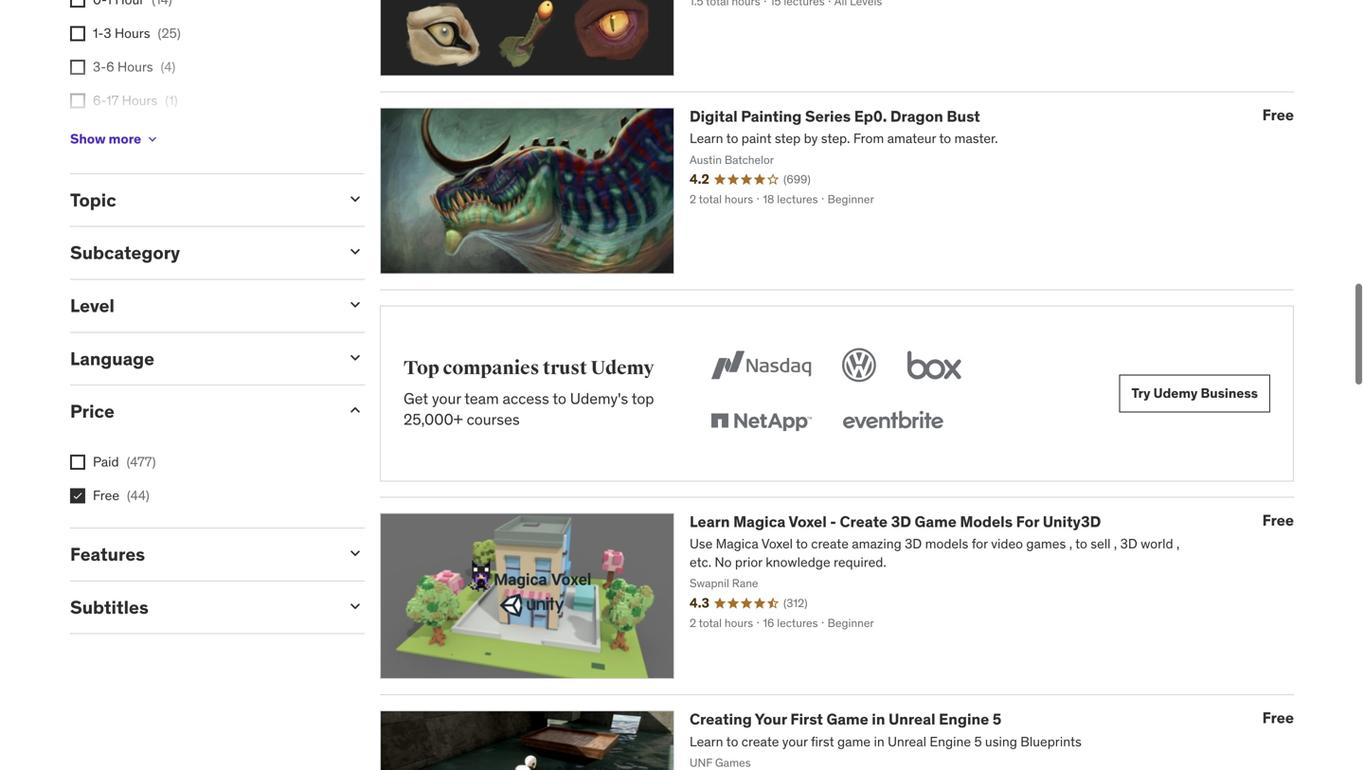 Task type: locate. For each thing, give the bounding box(es) containing it.
17
[[106, 92, 119, 109]]

1 vertical spatial small image
[[346, 348, 365, 367]]

1 vertical spatial xsmall image
[[70, 488, 85, 504]]

0 horizontal spatial game
[[827, 710, 869, 729]]

2 small image from the top
[[346, 348, 365, 367]]

eventbrite image
[[838, 401, 947, 443]]

bust
[[947, 107, 980, 126]]

(44)
[[127, 487, 149, 504]]

for
[[1016, 512, 1039, 531]]

free
[[1263, 105, 1294, 125], [93, 487, 119, 504], [1263, 511, 1294, 530], [1263, 708, 1294, 728]]

try udemy business link
[[1119, 375, 1271, 412]]

1 vertical spatial udemy
[[1154, 385, 1198, 402]]

xsmall image left free (44)
[[70, 488, 85, 504]]

xsmall image for 6-
[[70, 93, 85, 109]]

small image for features
[[346, 544, 365, 563]]

-
[[830, 512, 837, 531]]

small image
[[346, 242, 365, 261], [346, 295, 365, 314], [346, 401, 365, 420], [346, 544, 365, 563]]

hours right '17'
[[122, 92, 157, 109]]

xsmall image for paid
[[70, 455, 85, 470]]

udemy
[[591, 357, 654, 380], [1154, 385, 1198, 402]]

topic button
[[70, 188, 331, 211]]

xsmall image
[[70, 0, 85, 7], [70, 26, 85, 41], [70, 60, 85, 75], [70, 93, 85, 109], [145, 132, 160, 147]]

0 horizontal spatial udemy
[[591, 357, 654, 380]]

hours for 3-6 hours
[[118, 58, 153, 75]]

udemy right try
[[1154, 385, 1198, 402]]

0 vertical spatial small image
[[346, 189, 365, 208]]

hours for 1-3 hours
[[115, 25, 150, 42]]

0 vertical spatial udemy
[[591, 357, 654, 380]]

xsmall image for free
[[70, 488, 85, 504]]

small image for subtitles
[[346, 597, 365, 616]]

game
[[915, 512, 957, 531], [827, 710, 869, 729]]

hours right 17+
[[117, 126, 152, 143]]

top
[[404, 357, 439, 380]]

3 small image from the top
[[346, 401, 365, 420]]

show more
[[70, 130, 141, 147]]

subtitles button
[[70, 596, 331, 619]]

2 xsmall image from the top
[[70, 488, 85, 504]]

xsmall image
[[70, 455, 85, 470], [70, 488, 85, 504]]

small image
[[346, 189, 365, 208], [346, 348, 365, 367], [346, 597, 365, 616]]

xsmall image for 1-
[[70, 26, 85, 41]]

2 small image from the top
[[346, 295, 365, 314]]

nasdaq image
[[707, 344, 816, 386]]

subcategory button
[[70, 241, 331, 264]]

3
[[104, 25, 111, 42]]

digital painting series ep0. dragon bust
[[690, 107, 980, 126]]

1 xsmall image from the top
[[70, 455, 85, 470]]

first
[[790, 710, 823, 729]]

(25)
[[158, 25, 181, 42]]

free for learn magica voxel - create 3d game models for unity3d
[[1263, 511, 1294, 530]]

hours right 3
[[115, 25, 150, 42]]

models
[[960, 512, 1013, 531]]

3 small image from the top
[[346, 597, 365, 616]]

subcategory
[[70, 241, 180, 264]]

hours right 6
[[118, 58, 153, 75]]

try udemy business
[[1132, 385, 1258, 402]]

painting
[[741, 107, 802, 126]]

4 small image from the top
[[346, 544, 365, 563]]

topic
[[70, 188, 116, 211]]

creating
[[690, 710, 752, 729]]

2 vertical spatial small image
[[346, 597, 365, 616]]

17+ hours
[[93, 126, 152, 143]]

try
[[1132, 385, 1151, 402]]

udemy inside try udemy business link
[[1154, 385, 1198, 402]]

voxel
[[789, 512, 827, 531]]

1 small image from the top
[[346, 242, 365, 261]]

hours for 6-17 hours
[[122, 92, 157, 109]]

udemy up top
[[591, 357, 654, 380]]

level button
[[70, 294, 331, 317]]

(4)
[[161, 58, 175, 75]]

1 small image from the top
[[346, 189, 365, 208]]

to
[[553, 389, 567, 408]]

small image for level
[[346, 295, 365, 314]]

udemy's
[[570, 389, 628, 408]]

paid
[[93, 453, 119, 470]]

learn magica voxel - create 3d game models for unity3d link
[[690, 512, 1101, 531]]

companies
[[443, 357, 539, 380]]

team
[[464, 389, 499, 408]]

business
[[1201, 385, 1258, 402]]

25,000+
[[404, 410, 463, 429]]

17+
[[93, 126, 114, 143]]

unity3d
[[1043, 512, 1101, 531]]

features button
[[70, 543, 331, 566]]

more
[[109, 130, 141, 147]]

language
[[70, 347, 154, 370]]

game right 3d
[[915, 512, 957, 531]]

paid (477)
[[93, 453, 156, 470]]

price button
[[70, 400, 331, 423]]

free for creating your first game in unreal engine 5
[[1263, 708, 1294, 728]]

netapp image
[[707, 401, 816, 443]]

1 horizontal spatial game
[[915, 512, 957, 531]]

get
[[404, 389, 428, 408]]

game left in
[[827, 710, 869, 729]]

1 horizontal spatial udemy
[[1154, 385, 1198, 402]]

3-6 hours (4)
[[93, 58, 175, 75]]

learn
[[690, 512, 730, 531]]

0 vertical spatial xsmall image
[[70, 455, 85, 470]]

xsmall image left paid
[[70, 455, 85, 470]]

small image for topic
[[346, 189, 365, 208]]

features
[[70, 543, 145, 566]]

hours
[[115, 25, 150, 42], [118, 58, 153, 75], [122, 92, 157, 109], [117, 126, 152, 143]]

creating your first game in unreal engine 5
[[690, 710, 1002, 729]]

digital painting series ep0. dragon bust link
[[690, 107, 980, 126]]

5
[[993, 710, 1002, 729]]



Task type: vqa. For each thing, say whether or not it's contained in the screenshot.
16 articles
no



Task type: describe. For each thing, give the bounding box(es) containing it.
learn magica voxel - create 3d game models for unity3d
[[690, 512, 1101, 531]]

language button
[[70, 347, 331, 370]]

1 vertical spatial game
[[827, 710, 869, 729]]

3d
[[891, 512, 911, 531]]

create
[[840, 512, 888, 531]]

your
[[432, 389, 461, 408]]

in
[[872, 710, 885, 729]]

your
[[755, 710, 787, 729]]

subtitles
[[70, 596, 149, 619]]

small image for price
[[346, 401, 365, 420]]

1-
[[93, 25, 104, 42]]

xsmall image inside show more button
[[145, 132, 160, 147]]

6-
[[93, 92, 106, 109]]

udemy inside top companies trust udemy get your team access to udemy's top 25,000+ courses
[[591, 357, 654, 380]]

small image for subcategory
[[346, 242, 365, 261]]

courses
[[467, 410, 520, 429]]

price
[[70, 400, 115, 423]]

ep0.
[[854, 107, 887, 126]]

series
[[805, 107, 851, 126]]

free (44)
[[93, 487, 149, 504]]

volkswagen image
[[838, 344, 880, 386]]

6
[[106, 58, 114, 75]]

6-17 hours (1)
[[93, 92, 178, 109]]

show more button
[[70, 120, 160, 158]]

engine
[[939, 710, 989, 729]]

free for digital painting series ep0. dragon bust
[[1263, 105, 1294, 125]]

digital
[[690, 107, 738, 126]]

0 vertical spatial game
[[915, 512, 957, 531]]

(477)
[[127, 453, 156, 470]]

magica
[[733, 512, 786, 531]]

box image
[[903, 344, 966, 386]]

(1)
[[165, 92, 178, 109]]

top companies trust udemy get your team access to udemy's top 25,000+ courses
[[404, 357, 654, 429]]

creating your first game in unreal engine 5 link
[[690, 710, 1002, 729]]

show
[[70, 130, 106, 147]]

level
[[70, 294, 115, 317]]

dragon
[[891, 107, 943, 126]]

unreal
[[889, 710, 936, 729]]

trust
[[543, 357, 587, 380]]

xsmall image for 3-
[[70, 60, 85, 75]]

small image for language
[[346, 348, 365, 367]]

1-3 hours (25)
[[93, 25, 181, 42]]

top
[[632, 389, 654, 408]]

3-
[[93, 58, 106, 75]]

access
[[503, 389, 549, 408]]



